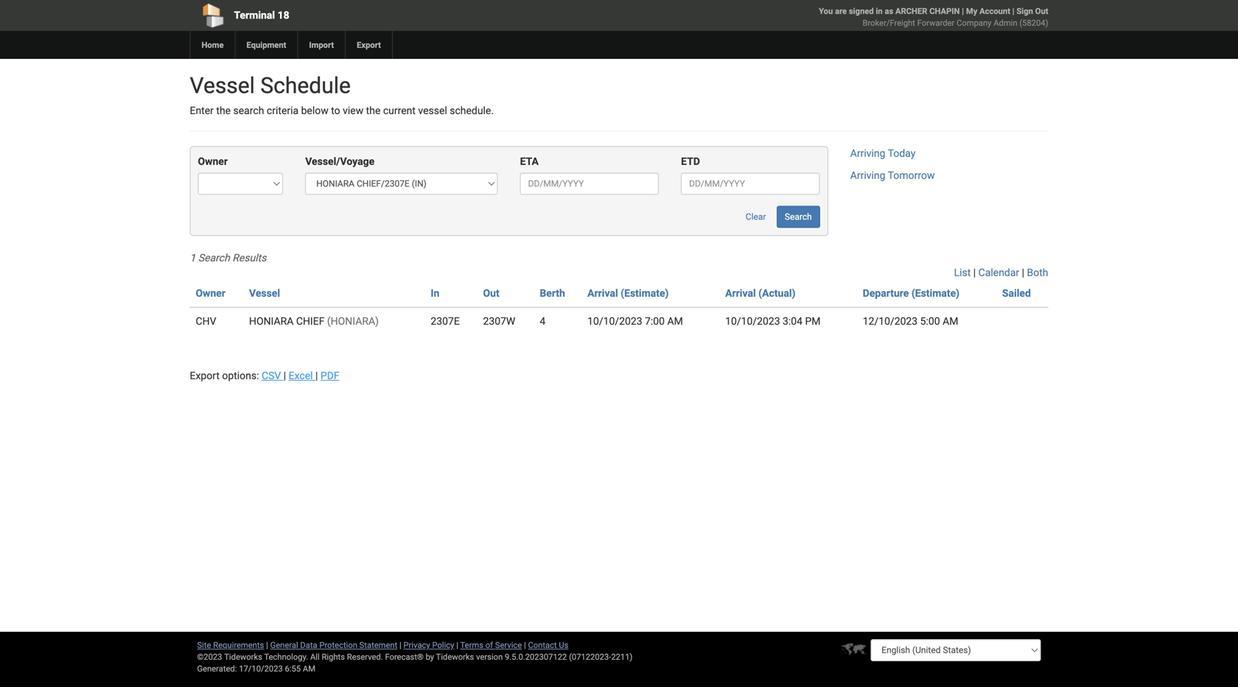Task type: describe. For each thing, give the bounding box(es) containing it.
10/10/2023 7:00 am
[[588, 315, 683, 328]]

csv link
[[262, 370, 284, 382]]

search
[[233, 105, 264, 117]]

view
[[343, 105, 364, 117]]

departure (estimate)
[[863, 287, 960, 300]]

equipment
[[247, 40, 286, 50]]

terminal
[[234, 9, 275, 21]]

terms
[[460, 641, 483, 650]]

| left "general" at left bottom
[[266, 641, 268, 650]]

0 horizontal spatial out
[[483, 287, 499, 300]]

csv
[[262, 370, 281, 382]]

arriving today link
[[850, 147, 916, 159]]

12/10/2023 5:00 am
[[863, 315, 958, 328]]

vessel schedule enter the search criteria below to view the current vessel schedule.
[[190, 73, 494, 117]]

list link
[[954, 267, 971, 279]]

generated:
[[197, 664, 237, 674]]

honiara
[[249, 315, 294, 328]]

4
[[540, 315, 546, 328]]

technology.
[[264, 653, 308, 662]]

enter
[[190, 105, 214, 117]]

current
[[383, 105, 416, 117]]

reserved.
[[347, 653, 383, 662]]

owner link
[[196, 287, 226, 300]]

all
[[310, 653, 320, 662]]

options:
[[222, 370, 259, 382]]

out inside you are signed in as archer chapin | my account | sign out broker/freight forwarder company admin (58204)
[[1035, 6, 1048, 16]]

sailed link
[[1002, 287, 1031, 300]]

site requirements | general data protection statement | privacy policy | terms of service | contact us ©2023 tideworks technology. all rights reserved. forecast® by tideworks version 9.5.0.202307122 (07122023-2211) generated: 17/10/2023 6:55 am
[[197, 641, 633, 674]]

privacy
[[404, 641, 430, 650]]

2307e
[[431, 315, 460, 328]]

admin
[[994, 18, 1018, 28]]

10/10/2023 3:04 pm
[[725, 315, 821, 328]]

| left the my
[[962, 6, 964, 16]]

are
[[835, 6, 847, 16]]

arriving today
[[850, 147, 916, 159]]

(58204)
[[1020, 18, 1048, 28]]

1 search results list | calendar | both
[[190, 252, 1048, 279]]

search inside button
[[785, 212, 812, 222]]

in
[[876, 6, 883, 16]]

privacy policy link
[[404, 641, 454, 650]]

statement
[[359, 641, 397, 650]]

| left sign
[[1013, 6, 1015, 16]]

forwarder
[[917, 18, 955, 28]]

1 vertical spatial owner
[[196, 287, 226, 300]]

arrival (actual) link
[[725, 287, 796, 300]]

departure (estimate) link
[[863, 287, 960, 300]]

home
[[202, 40, 224, 50]]

excel link
[[289, 370, 315, 382]]

export options: csv | excel | pdf
[[190, 370, 340, 382]]

vessel/voyage
[[305, 155, 375, 168]]

| up the forecast®
[[399, 641, 402, 650]]

arrival for arrival (actual)
[[725, 287, 756, 300]]

general
[[270, 641, 298, 650]]

arrival (actual)
[[725, 287, 796, 300]]

signed
[[849, 6, 874, 16]]

site requirements link
[[197, 641, 264, 650]]

policy
[[432, 641, 454, 650]]

| left pdf link
[[315, 370, 318, 382]]

©2023 tideworks
[[197, 653, 262, 662]]

2307w
[[483, 315, 515, 328]]

am for 12/10/2023 5:00 am
[[943, 315, 958, 328]]

vessel
[[418, 105, 447, 117]]

vessel link
[[249, 287, 280, 300]]

sign
[[1017, 6, 1033, 16]]

arriving for arriving today
[[850, 147, 886, 159]]

in
[[431, 287, 439, 300]]

arrival for arrival (estimate)
[[588, 287, 618, 300]]

arriving tomorrow
[[850, 169, 935, 182]]

arrival (estimate)
[[588, 287, 669, 300]]

search button
[[777, 206, 820, 228]]

2 the from the left
[[366, 105, 381, 117]]

schedule.
[[450, 105, 494, 117]]

tideworks
[[436, 653, 474, 662]]

us
[[559, 641, 569, 650]]

12/10/2023
[[863, 315, 918, 328]]

equipment link
[[235, 31, 297, 59]]

7:00
[[645, 315, 665, 328]]

10/10/2023 for 10/10/2023 7:00 am
[[588, 315, 642, 328]]

schedule
[[260, 73, 351, 99]]

service
[[495, 641, 522, 650]]

sailed
[[1002, 287, 1031, 300]]

broker/freight
[[863, 18, 915, 28]]

| right list link
[[973, 267, 976, 279]]

arrival (estimate) link
[[588, 287, 669, 300]]

6:55
[[285, 664, 301, 674]]



Task type: vqa. For each thing, say whether or not it's contained in the screenshot.
the "Forecast®"
yes



Task type: locate. For each thing, give the bounding box(es) containing it.
arriving
[[850, 147, 886, 159], [850, 169, 886, 182]]

am for 10/10/2023 7:00 am
[[667, 315, 683, 328]]

results
[[232, 252, 266, 264]]

search right clear
[[785, 212, 812, 222]]

1 arriving from the top
[[850, 147, 886, 159]]

0 horizontal spatial 10/10/2023
[[588, 315, 642, 328]]

1 vertical spatial out
[[483, 287, 499, 300]]

forecast®
[[385, 653, 424, 662]]

search right the 1
[[198, 252, 230, 264]]

search
[[785, 212, 812, 222], [198, 252, 230, 264]]

1
[[190, 252, 196, 264]]

pdf link
[[321, 370, 340, 382]]

clear button
[[738, 206, 774, 228]]

am down all
[[303, 664, 315, 674]]

(estimate) for departure (estimate)
[[912, 287, 960, 300]]

0 vertical spatial owner
[[198, 155, 228, 168]]

import
[[309, 40, 334, 50]]

vessel up honiara
[[249, 287, 280, 300]]

1 horizontal spatial am
[[667, 315, 683, 328]]

as
[[885, 6, 893, 16]]

0 horizontal spatial am
[[303, 664, 315, 674]]

2 arriving from the top
[[850, 169, 886, 182]]

chapin
[[930, 6, 960, 16]]

owner
[[198, 155, 228, 168], [196, 287, 226, 300]]

search inside the 1 search results list | calendar | both
[[198, 252, 230, 264]]

0 horizontal spatial the
[[216, 105, 231, 117]]

1 horizontal spatial arrival
[[725, 287, 756, 300]]

out
[[1035, 6, 1048, 16], [483, 287, 499, 300]]

both link
[[1027, 267, 1048, 279]]

| left the both link at the right top
[[1022, 267, 1025, 279]]

2 (estimate) from the left
[[912, 287, 960, 300]]

5:00
[[920, 315, 940, 328]]

the right view
[[366, 105, 381, 117]]

requirements
[[213, 641, 264, 650]]

0 horizontal spatial search
[[198, 252, 230, 264]]

by
[[426, 653, 434, 662]]

export down terminal 18 link
[[357, 40, 381, 50]]

1 horizontal spatial 10/10/2023
[[725, 315, 780, 328]]

1 arrival from the left
[[588, 287, 618, 300]]

ETA text field
[[520, 173, 659, 195]]

pm
[[805, 315, 821, 328]]

arriving down arriving today
[[850, 169, 886, 182]]

0 horizontal spatial (estimate)
[[621, 287, 669, 300]]

berth
[[540, 287, 565, 300]]

1 horizontal spatial the
[[366, 105, 381, 117]]

| right csv
[[284, 370, 286, 382]]

protection
[[319, 641, 357, 650]]

(estimate) for arrival (estimate)
[[621, 287, 669, 300]]

import link
[[297, 31, 345, 59]]

contact us link
[[528, 641, 569, 650]]

contact
[[528, 641, 557, 650]]

calendar
[[979, 267, 1019, 279]]

0 vertical spatial out
[[1035, 6, 1048, 16]]

sign out link
[[1017, 6, 1048, 16]]

site
[[197, 641, 211, 650]]

chv
[[196, 315, 216, 328]]

am right 7:00
[[667, 315, 683, 328]]

both
[[1027, 267, 1048, 279]]

export for export options: csv | excel | pdf
[[190, 370, 220, 382]]

terminal 18 link
[[190, 0, 535, 31]]

arriving tomorrow link
[[850, 169, 935, 182]]

0 horizontal spatial arrival
[[588, 287, 618, 300]]

1 vertical spatial arriving
[[850, 169, 886, 182]]

|
[[962, 6, 964, 16], [1013, 6, 1015, 16], [973, 267, 976, 279], [1022, 267, 1025, 279], [284, 370, 286, 382], [315, 370, 318, 382], [266, 641, 268, 650], [399, 641, 402, 650], [456, 641, 458, 650], [524, 641, 526, 650]]

3:04
[[783, 315, 803, 328]]

(estimate) up 10/10/2023 7:00 am
[[621, 287, 669, 300]]

honiara chief (honiara)
[[249, 315, 379, 328]]

chief
[[296, 315, 325, 328]]

out up 2307w
[[483, 287, 499, 300]]

ETD text field
[[681, 173, 820, 195]]

clear
[[746, 212, 766, 222]]

arriving for arriving tomorrow
[[850, 169, 886, 182]]

1 horizontal spatial export
[[357, 40, 381, 50]]

excel
[[289, 370, 313, 382]]

1 horizontal spatial out
[[1035, 6, 1048, 16]]

criteria
[[267, 105, 299, 117]]

version
[[476, 653, 503, 662]]

export for export
[[357, 40, 381, 50]]

1 horizontal spatial search
[[785, 212, 812, 222]]

eta
[[520, 155, 539, 168]]

(07122023-
[[569, 653, 611, 662]]

berth link
[[540, 287, 565, 300]]

2 10/10/2023 from the left
[[725, 315, 780, 328]]

tomorrow
[[888, 169, 935, 182]]

owner down enter
[[198, 155, 228, 168]]

1 (estimate) from the left
[[621, 287, 669, 300]]

company
[[957, 18, 992, 28]]

out link
[[483, 287, 499, 300]]

10/10/2023
[[588, 315, 642, 328], [725, 315, 780, 328]]

18
[[278, 9, 289, 21]]

0 vertical spatial arriving
[[850, 147, 886, 159]]

1 the from the left
[[216, 105, 231, 117]]

10/10/2023 down arrival (actual)
[[725, 315, 780, 328]]

below
[[301, 105, 329, 117]]

2 horizontal spatial am
[[943, 315, 958, 328]]

vessel for vessel schedule enter the search criteria below to view the current vessel schedule.
[[190, 73, 255, 99]]

to
[[331, 105, 340, 117]]

(actual)
[[759, 287, 796, 300]]

vessel
[[190, 73, 255, 99], [249, 287, 280, 300]]

(estimate) up "5:00"
[[912, 287, 960, 300]]

pdf
[[321, 370, 340, 382]]

export link
[[345, 31, 392, 59]]

0 vertical spatial search
[[785, 212, 812, 222]]

in link
[[431, 287, 439, 300]]

1 vertical spatial vessel
[[249, 287, 280, 300]]

am right "5:00"
[[943, 315, 958, 328]]

archer
[[896, 6, 927, 16]]

2 arrival from the left
[[725, 287, 756, 300]]

my
[[966, 6, 978, 16]]

(honiara)
[[327, 315, 379, 328]]

etd
[[681, 155, 700, 168]]

10/10/2023 down arrival (estimate) at top
[[588, 315, 642, 328]]

today
[[888, 147, 916, 159]]

export left options:
[[190, 370, 220, 382]]

1 10/10/2023 from the left
[[588, 315, 642, 328]]

am inside site requirements | general data protection statement | privacy policy | terms of service | contact us ©2023 tideworks technology. all rights reserved. forecast® by tideworks version 9.5.0.202307122 (07122023-2211) generated: 17/10/2023 6:55 am
[[303, 664, 315, 674]]

arrival down the 1 search results list | calendar | both
[[588, 287, 618, 300]]

10/10/2023 for 10/10/2023 3:04 pm
[[725, 315, 780, 328]]

0 vertical spatial export
[[357, 40, 381, 50]]

9.5.0.202307122
[[505, 653, 567, 662]]

of
[[486, 641, 493, 650]]

2211)
[[611, 653, 633, 662]]

out up (58204)
[[1035, 6, 1048, 16]]

vessel up enter
[[190, 73, 255, 99]]

arrival left '(actual)'
[[725, 287, 756, 300]]

0 vertical spatial vessel
[[190, 73, 255, 99]]

| up tideworks
[[456, 641, 458, 650]]

the right enter
[[216, 105, 231, 117]]

arriving up arriving tomorrow link
[[850, 147, 886, 159]]

terms of service link
[[460, 641, 522, 650]]

you
[[819, 6, 833, 16]]

terminal 18
[[234, 9, 289, 21]]

0 horizontal spatial export
[[190, 370, 220, 382]]

owner up chv
[[196, 287, 226, 300]]

my account link
[[966, 6, 1010, 16]]

1 vertical spatial export
[[190, 370, 220, 382]]

1 horizontal spatial (estimate)
[[912, 287, 960, 300]]

vessel inside vessel schedule enter the search criteria below to view the current vessel schedule.
[[190, 73, 255, 99]]

rights
[[322, 653, 345, 662]]

vessel for vessel
[[249, 287, 280, 300]]

1 vertical spatial search
[[198, 252, 230, 264]]

| up 9.5.0.202307122
[[524, 641, 526, 650]]



